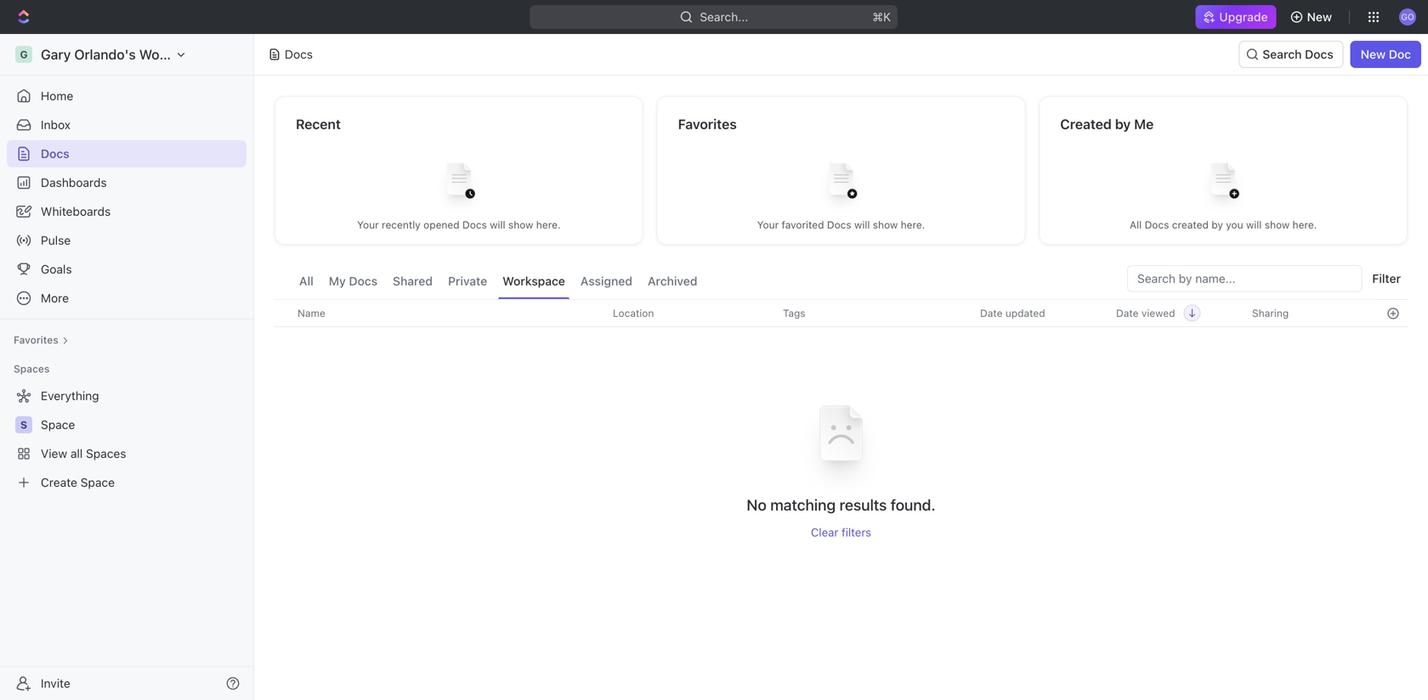 Task type: vqa. For each thing, say whether or not it's contained in the screenshot.
first Date from the left
yes



Task type: locate. For each thing, give the bounding box(es) containing it.
0 horizontal spatial will
[[490, 219, 505, 231]]

filter button
[[1365, 265, 1408, 292]]

archived button
[[643, 265, 702, 299]]

space link
[[41, 411, 243, 439]]

your for favorites
[[757, 219, 779, 231]]

1 horizontal spatial here.
[[901, 219, 925, 231]]

1 horizontal spatial show
[[873, 219, 898, 231]]

s
[[20, 419, 27, 431]]

whiteboards
[[41, 204, 111, 218]]

space down view all spaces
[[81, 476, 115, 490]]

0 horizontal spatial favorites
[[14, 334, 58, 346]]

will right the "opened"
[[490, 219, 505, 231]]

will
[[490, 219, 505, 231], [854, 219, 870, 231], [1246, 219, 1262, 231]]

spaces down favorites button
[[14, 363, 50, 375]]

shared button
[[389, 265, 437, 299]]

upgrade link
[[1195, 5, 1276, 29]]

docs right search
[[1305, 47, 1334, 61]]

tree containing everything
[[7, 383, 247, 496]]

tab list
[[295, 265, 702, 299]]

home link
[[7, 82, 247, 110]]

0 vertical spatial all
[[1130, 219, 1142, 231]]

created by me
[[1060, 116, 1154, 132]]

show down "no favorited docs" image
[[873, 219, 898, 231]]

workspace
[[139, 46, 210, 62], [503, 274, 565, 288]]

here.
[[536, 219, 561, 231], [901, 219, 925, 231], [1293, 219, 1317, 231]]

view
[[41, 447, 67, 461]]

by left me
[[1115, 116, 1131, 132]]

Search by name... text field
[[1137, 266, 1352, 292]]

date left the updated
[[980, 307, 1003, 319]]

1 vertical spatial new
[[1361, 47, 1386, 61]]

0 horizontal spatial workspace
[[139, 46, 210, 62]]

0 horizontal spatial here.
[[536, 219, 561, 231]]

0 vertical spatial favorites
[[678, 116, 737, 132]]

space up "view"
[[41, 418, 75, 432]]

sidebar navigation
[[0, 34, 258, 700]]

1 date from the left
[[980, 307, 1003, 319]]

new up the search docs
[[1307, 10, 1332, 24]]

date viewed
[[1116, 307, 1175, 319]]

2 your from the left
[[757, 219, 779, 231]]

my docs
[[329, 274, 377, 288]]

favorites
[[678, 116, 737, 132], [14, 334, 58, 346]]

0 horizontal spatial show
[[508, 219, 533, 231]]

will down "no favorited docs" image
[[854, 219, 870, 231]]

1 horizontal spatial space
[[81, 476, 115, 490]]

1 here. from the left
[[536, 219, 561, 231]]

1 horizontal spatial new
[[1361, 47, 1386, 61]]

0 vertical spatial new
[[1307, 10, 1332, 24]]

favorites inside button
[[14, 334, 58, 346]]

date viewed button
[[1106, 300, 1201, 326]]

0 horizontal spatial date
[[980, 307, 1003, 319]]

new button
[[1283, 3, 1342, 31]]

workspace inside the sidebar navigation
[[139, 46, 210, 62]]

1 horizontal spatial favorites
[[678, 116, 737, 132]]

1 horizontal spatial workspace
[[503, 274, 565, 288]]

0 horizontal spatial by
[[1115, 116, 1131, 132]]

1 vertical spatial workspace
[[503, 274, 565, 288]]

new for new doc
[[1361, 47, 1386, 61]]

1 vertical spatial all
[[299, 274, 314, 288]]

workspace up "home" link
[[139, 46, 210, 62]]

new left doc
[[1361, 47, 1386, 61]]

clear filters
[[811, 526, 871, 539]]

your left recently
[[357, 219, 379, 231]]

your for recent
[[357, 219, 379, 231]]

1 vertical spatial spaces
[[86, 447, 126, 461]]

1 horizontal spatial your
[[757, 219, 779, 231]]

2 date from the left
[[1116, 307, 1139, 319]]

docs inside search docs "button"
[[1305, 47, 1334, 61]]

spaces right all
[[86, 447, 126, 461]]

all for all
[[299, 274, 314, 288]]

no created by me docs image
[[1189, 150, 1257, 218]]

workspace right private at top left
[[503, 274, 565, 288]]

pulse link
[[7, 227, 247, 254]]

show right you
[[1265, 219, 1290, 231]]

will right you
[[1246, 219, 1262, 231]]

by left you
[[1212, 219, 1223, 231]]

sharing
[[1252, 307, 1289, 319]]

my docs button
[[325, 265, 382, 299]]

1 vertical spatial space
[[81, 476, 115, 490]]

favorites button
[[7, 330, 75, 350]]

your favorited docs will show here.
[[757, 219, 925, 231]]

show
[[508, 219, 533, 231], [873, 219, 898, 231], [1265, 219, 1290, 231]]

orlando's
[[74, 46, 136, 62]]

docs inside docs link
[[41, 147, 69, 161]]

0 horizontal spatial your
[[357, 219, 379, 231]]

no favorited docs image
[[807, 150, 875, 218]]

me
[[1134, 116, 1154, 132]]

docs
[[285, 47, 313, 61], [1305, 47, 1334, 61], [41, 147, 69, 161], [462, 219, 487, 231], [827, 219, 851, 231], [1145, 219, 1169, 231], [349, 274, 377, 288]]

date for date viewed
[[1116, 307, 1139, 319]]

no
[[747, 496, 767, 514]]

everything link
[[7, 383, 243, 410]]

go
[[1401, 12, 1414, 21]]

1 vertical spatial favorites
[[14, 334, 58, 346]]

0 vertical spatial space
[[41, 418, 75, 432]]

0 vertical spatial workspace
[[139, 46, 210, 62]]

show up workspace button
[[508, 219, 533, 231]]

1 horizontal spatial will
[[854, 219, 870, 231]]

2 horizontal spatial show
[[1265, 219, 1290, 231]]

all left created
[[1130, 219, 1142, 231]]

spaces
[[14, 363, 50, 375], [86, 447, 126, 461]]

docs right my
[[349, 274, 377, 288]]

your
[[357, 219, 379, 231], [757, 219, 779, 231]]

private
[[448, 274, 487, 288]]

2 here. from the left
[[901, 219, 925, 231]]

no data image
[[790, 383, 892, 495]]

favorited
[[782, 219, 824, 231]]

3 show from the left
[[1265, 219, 1290, 231]]

goals
[[41, 262, 72, 276]]

inbox
[[41, 118, 71, 132]]

tree
[[7, 383, 247, 496]]

2 horizontal spatial here.
[[1293, 219, 1317, 231]]

no matching results found.
[[747, 496, 936, 514]]

1 horizontal spatial date
[[1116, 307, 1139, 319]]

date
[[980, 307, 1003, 319], [1116, 307, 1139, 319]]

1 horizontal spatial all
[[1130, 219, 1142, 231]]

0 horizontal spatial new
[[1307, 10, 1332, 24]]

your left favorited
[[757, 219, 779, 231]]

search docs
[[1263, 47, 1334, 61]]

1 horizontal spatial by
[[1212, 219, 1223, 231]]

docs down inbox
[[41, 147, 69, 161]]

by
[[1115, 116, 1131, 132], [1212, 219, 1223, 231]]

row
[[275, 299, 1408, 327]]

date left viewed
[[1116, 307, 1139, 319]]

clear filters button
[[811, 526, 871, 539]]

all
[[1130, 219, 1142, 231], [299, 274, 314, 288]]

2 horizontal spatial will
[[1246, 219, 1262, 231]]

0 horizontal spatial spaces
[[14, 363, 50, 375]]

all inside button
[[299, 274, 314, 288]]

g
[[20, 48, 28, 60]]

space
[[41, 418, 75, 432], [81, 476, 115, 490]]

my
[[329, 274, 346, 288]]

no matching results found. row
[[275, 383, 1408, 539]]

all left my
[[299, 274, 314, 288]]

0 horizontal spatial all
[[299, 274, 314, 288]]

private button
[[444, 265, 492, 299]]

1 horizontal spatial spaces
[[86, 447, 126, 461]]

1 your from the left
[[357, 219, 379, 231]]

all for all docs created by you will show here.
[[1130, 219, 1142, 231]]

shared
[[393, 274, 433, 288]]

new
[[1307, 10, 1332, 24], [1361, 47, 1386, 61]]

⌘k
[[873, 10, 891, 24]]



Task type: describe. For each thing, give the bounding box(es) containing it.
docs right the "opened"
[[462, 219, 487, 231]]

invite
[[41, 677, 70, 691]]

3 will from the left
[[1246, 219, 1262, 231]]

recent
[[296, 116, 341, 132]]

updated
[[1005, 307, 1045, 319]]

new doc button
[[1351, 41, 1421, 68]]

matching
[[770, 496, 836, 514]]

found.
[[891, 496, 936, 514]]

row containing name
[[275, 299, 1408, 327]]

2 show from the left
[[873, 219, 898, 231]]

workspace button
[[498, 265, 569, 299]]

docs link
[[7, 140, 247, 167]]

search docs button
[[1239, 41, 1344, 68]]

filters
[[842, 526, 871, 539]]

assigned
[[580, 274, 632, 288]]

view all spaces
[[41, 447, 126, 461]]

results
[[839, 496, 887, 514]]

inbox link
[[7, 111, 247, 139]]

search
[[1263, 47, 1302, 61]]

tab list containing all
[[295, 265, 702, 299]]

dashboards
[[41, 176, 107, 190]]

more button
[[7, 285, 247, 312]]

no matching results found. table
[[275, 299, 1408, 539]]

all docs created by you will show here.
[[1130, 219, 1317, 231]]

new for new
[[1307, 10, 1332, 24]]

more
[[41, 291, 69, 305]]

tree inside the sidebar navigation
[[7, 383, 247, 496]]

filter
[[1372, 272, 1401, 286]]

home
[[41, 89, 73, 103]]

1 vertical spatial by
[[1212, 219, 1223, 231]]

workspace inside workspace button
[[503, 274, 565, 288]]

date updated
[[980, 307, 1045, 319]]

recently
[[382, 219, 421, 231]]

pulse
[[41, 233, 71, 247]]

viewed
[[1141, 307, 1175, 319]]

location
[[613, 307, 654, 319]]

tags
[[783, 307, 806, 319]]

docs inside my docs button
[[349, 274, 377, 288]]

space, , element
[[15, 417, 32, 434]]

no recent docs image
[[425, 150, 493, 218]]

spaces inside tree
[[86, 447, 126, 461]]

doc
[[1389, 47, 1411, 61]]

gary orlando's workspace, , element
[[15, 46, 32, 63]]

opened
[[423, 219, 460, 231]]

dashboards link
[[7, 169, 247, 196]]

all button
[[295, 265, 318, 299]]

date for date updated
[[980, 307, 1003, 319]]

whiteboards link
[[7, 198, 247, 225]]

gary
[[41, 46, 71, 62]]

archived
[[648, 274, 697, 288]]

clear
[[811, 526, 838, 539]]

gary orlando's workspace
[[41, 46, 210, 62]]

your recently opened docs will show here.
[[357, 219, 561, 231]]

upgrade
[[1219, 10, 1268, 24]]

0 vertical spatial by
[[1115, 116, 1131, 132]]

search...
[[700, 10, 748, 24]]

go button
[[1394, 3, 1421, 31]]

create space link
[[7, 469, 243, 496]]

all
[[70, 447, 83, 461]]

0 vertical spatial spaces
[[14, 363, 50, 375]]

date updated button
[[970, 300, 1055, 326]]

2 will from the left
[[854, 219, 870, 231]]

docs left created
[[1145, 219, 1169, 231]]

docs up the recent
[[285, 47, 313, 61]]

new doc
[[1361, 47, 1411, 61]]

created
[[1060, 116, 1112, 132]]

1 show from the left
[[508, 219, 533, 231]]

name
[[298, 307, 325, 319]]

you
[[1226, 219, 1243, 231]]

0 horizontal spatial space
[[41, 418, 75, 432]]

create space
[[41, 476, 115, 490]]

1 will from the left
[[490, 219, 505, 231]]

assigned button
[[576, 265, 637, 299]]

goals link
[[7, 256, 247, 283]]

view all spaces link
[[7, 440, 243, 468]]

everything
[[41, 389, 99, 403]]

3 here. from the left
[[1293, 219, 1317, 231]]

docs right favorited
[[827, 219, 851, 231]]

filter button
[[1365, 265, 1408, 292]]

create
[[41, 476, 77, 490]]

created
[[1172, 219, 1209, 231]]



